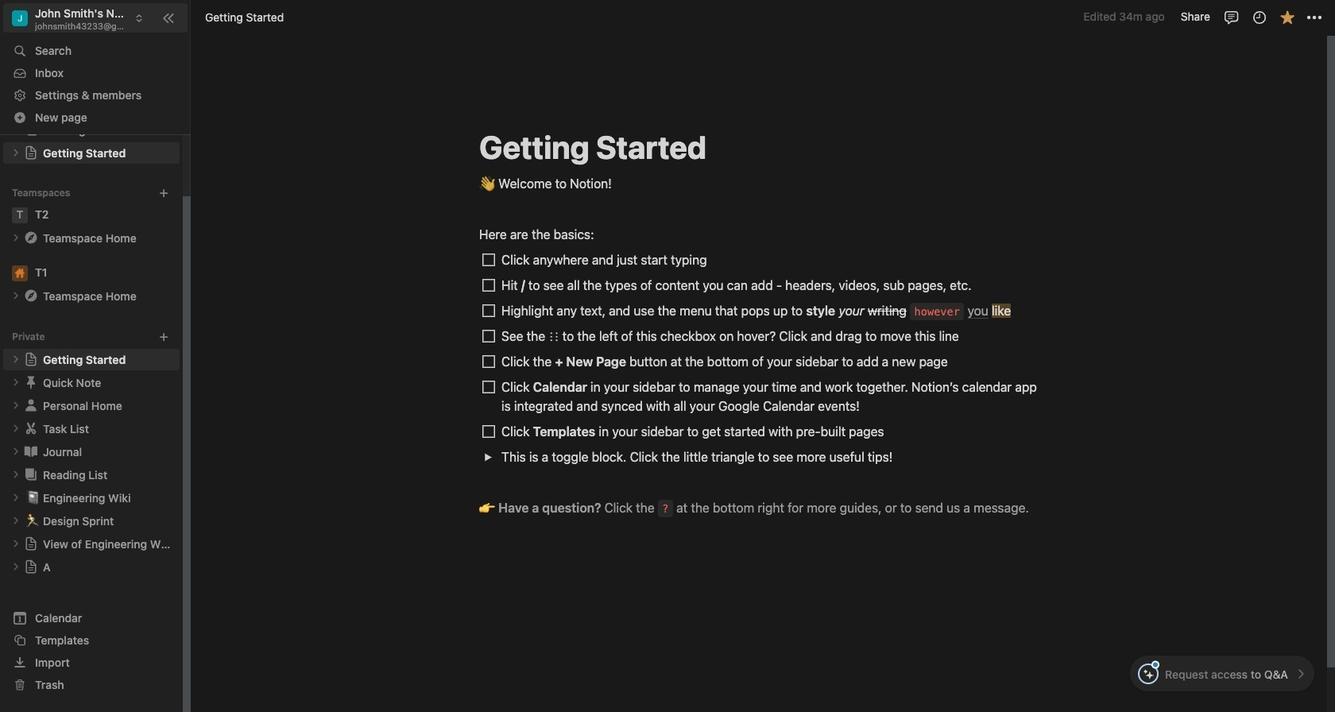 Task type: describe. For each thing, give the bounding box(es) containing it.
👉 image
[[479, 497, 495, 518]]

updates image
[[1252, 9, 1268, 25]]

new teamspace image
[[158, 187, 169, 199]]

add a page image
[[158, 331, 169, 343]]

1 open image from the top
[[11, 148, 21, 158]]

📓 image
[[25, 488, 40, 507]]

🏃 image
[[25, 512, 40, 530]]

7 open image from the top
[[11, 539, 21, 549]]

👋 image
[[479, 173, 495, 193]]



Task type: vqa. For each thing, say whether or not it's contained in the screenshot.
Create and view automations ICON
no



Task type: locate. For each thing, give the bounding box(es) containing it.
close sidebar image
[[162, 12, 175, 24]]

open image
[[11, 233, 21, 243], [11, 355, 21, 364], [11, 378, 21, 387], [484, 453, 493, 462], [11, 470, 21, 480], [11, 516, 21, 526], [11, 562, 21, 572]]

change page icon image
[[24, 146, 38, 160], [23, 230, 39, 246], [23, 288, 39, 304], [24, 352, 38, 367], [23, 375, 39, 391], [23, 398, 39, 414], [23, 421, 39, 437], [23, 444, 39, 460], [23, 467, 39, 483], [24, 537, 38, 551], [24, 560, 38, 574]]

comments image
[[1224, 9, 1240, 25]]

5 open image from the top
[[11, 447, 21, 457]]

6 open image from the top
[[11, 493, 21, 503]]

3 open image from the top
[[11, 401, 21, 411]]

favorited image
[[1280, 9, 1296, 25]]

2 open image from the top
[[11, 291, 21, 301]]

4 open image from the top
[[11, 424, 21, 434]]

t image
[[12, 207, 28, 223]]

open image
[[11, 148, 21, 158], [11, 291, 21, 301], [11, 401, 21, 411], [11, 424, 21, 434], [11, 447, 21, 457], [11, 493, 21, 503], [11, 539, 21, 549]]



